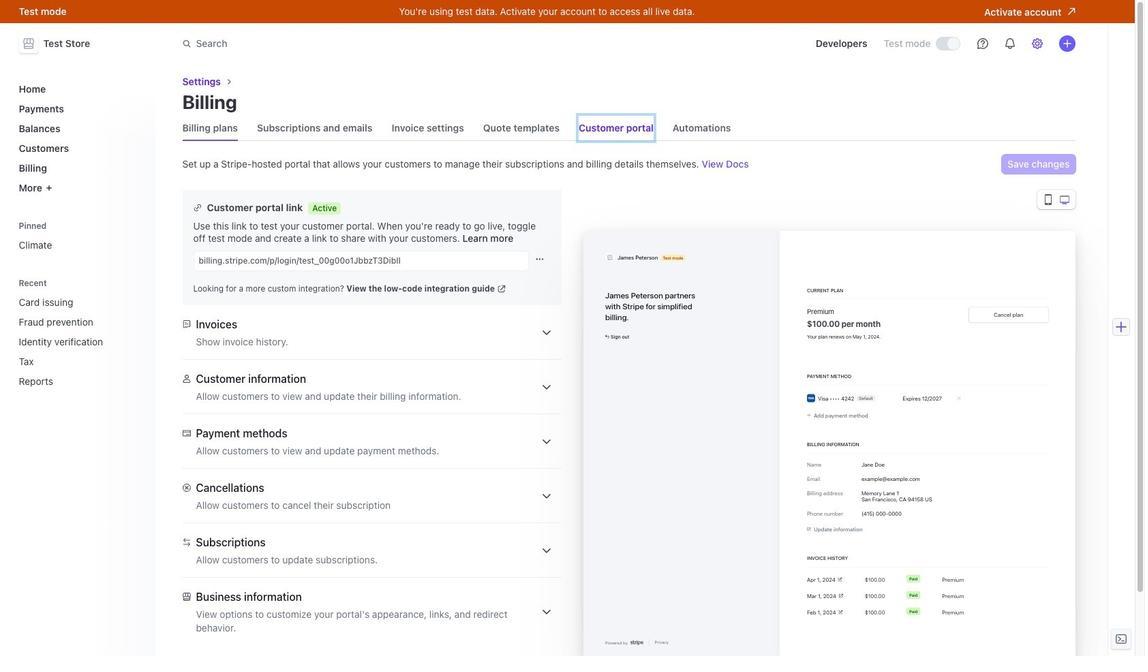 Task type: locate. For each thing, give the bounding box(es) containing it.
Search text field
[[174, 31, 559, 56]]

Test mode checkbox
[[937, 38, 960, 50]]

svg image
[[536, 255, 544, 264]]

tab list
[[182, 116, 1076, 141]]

help image
[[978, 38, 989, 49]]

stripe image
[[631, 641, 643, 646]]

settings image
[[1032, 38, 1043, 49]]

recent element
[[13, 274, 147, 393], [13, 291, 147, 393]]

2 recent element from the top
[[13, 291, 147, 393]]

None search field
[[174, 31, 559, 56]]



Task type: describe. For each thing, give the bounding box(es) containing it.
clear history image
[[133, 279, 142, 287]]

pinned element
[[13, 217, 147, 256]]

1 recent element from the top
[[13, 274, 147, 393]]

core navigation links element
[[13, 78, 147, 199]]

notifications image
[[1005, 38, 1016, 49]]

edit pins image
[[133, 222, 142, 230]]



